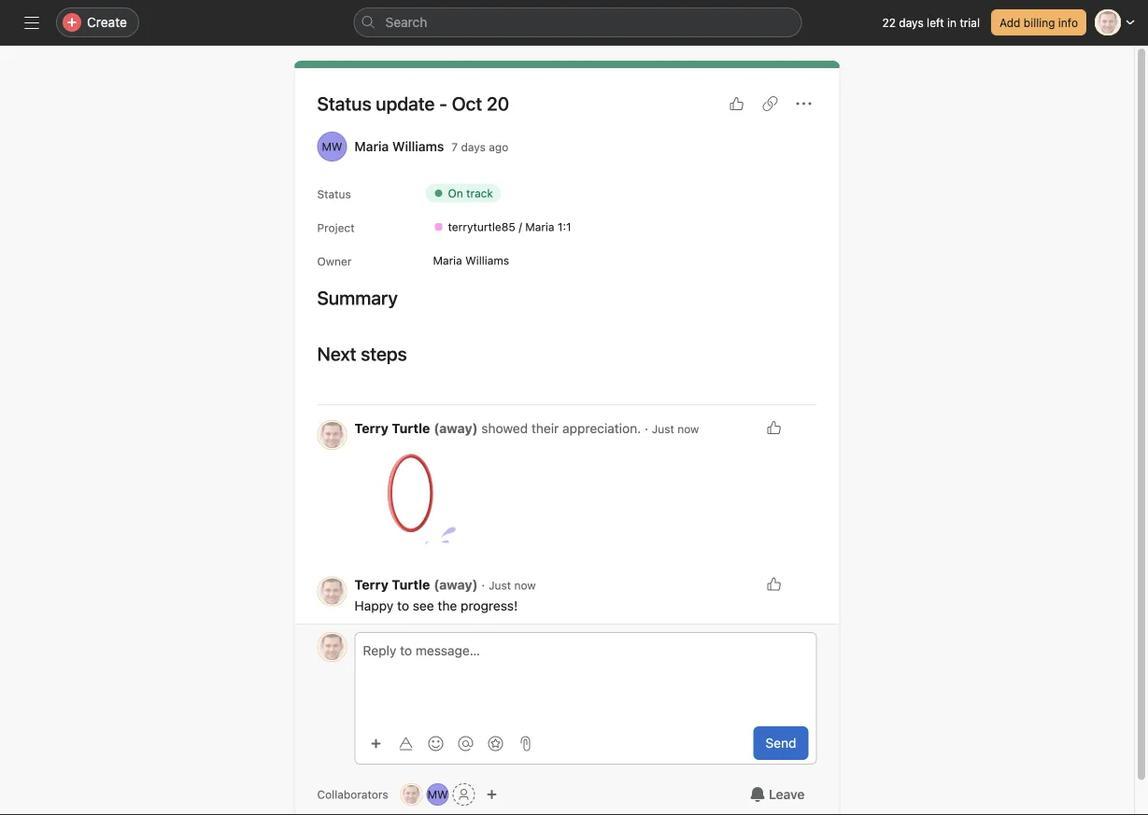 Task type: locate. For each thing, give the bounding box(es) containing it.
maria williams 7 days ago
[[355, 139, 509, 154]]

turtle up the to on the bottom of the page
[[392, 577, 430, 593]]

maria
[[355, 139, 389, 154], [525, 221, 555, 234], [433, 254, 462, 267]]

1 terry turtle link from the top
[[355, 421, 430, 436]]

at mention image
[[458, 737, 473, 752]]

1 vertical spatial ·
[[481, 577, 485, 593]]

on track
[[448, 187, 493, 200]]

now inside terry turtle (away) showed their appreciation. · just now
[[678, 423, 699, 436]]

0 horizontal spatial days
[[461, 140, 486, 153]]

1 (away) from the top
[[434, 421, 478, 436]]

1 vertical spatial days
[[461, 140, 486, 153]]

maria down update
[[355, 139, 389, 154]]

22 days left in trial
[[883, 16, 980, 29]]

0 vertical spatial terry
[[355, 421, 389, 436]]

2 (away) from the top
[[434, 577, 478, 593]]

now
[[678, 423, 699, 436], [514, 579, 536, 592]]

status left update
[[317, 93, 372, 114]]

0 vertical spatial mw
[[322, 140, 342, 153]]

0 likes. click to like this task image
[[729, 96, 744, 111]]

trial
[[960, 16, 980, 29]]

20
[[487, 93, 509, 114]]

1 horizontal spatial williams
[[465, 254, 509, 267]]

terry down 'next steps' on the left of page
[[355, 421, 389, 436]]

just
[[652, 423, 674, 436], [489, 579, 511, 592]]

1 horizontal spatial just
[[652, 423, 674, 436]]

1 vertical spatial williams
[[465, 254, 509, 267]]

1 horizontal spatial now
[[678, 423, 699, 436]]

williams down terryturtle85
[[465, 254, 509, 267]]

create button
[[56, 7, 139, 37]]

· right appreciation.
[[645, 421, 648, 436]]

1 vertical spatial mw
[[428, 789, 448, 802]]

0 vertical spatial ·
[[645, 421, 648, 436]]

search
[[385, 14, 427, 30]]

0 vertical spatial terry turtle link
[[355, 421, 430, 436]]

terry turtle link for ·
[[355, 577, 430, 593]]

terry up happy
[[355, 577, 389, 593]]

0 vertical spatial maria
[[355, 139, 389, 154]]

0 horizontal spatial now
[[514, 579, 536, 592]]

williams
[[392, 139, 444, 154], [465, 254, 509, 267]]

terry for showed
[[355, 421, 389, 436]]

0 vertical spatial 0 likes. click to like this task image
[[767, 420, 782, 435]]

/
[[519, 221, 522, 234]]

mw down emoji "icon"
[[428, 789, 448, 802]]

0 vertical spatial now
[[678, 423, 699, 436]]

terry turtle link up the to on the bottom of the page
[[355, 577, 430, 593]]

0 vertical spatial williams
[[392, 139, 444, 154]]

add billing info button
[[991, 9, 1087, 36]]

1 turtle from the top
[[392, 421, 430, 436]]

maria for maria williams
[[433, 254, 462, 267]]

next steps
[[317, 343, 407, 365]]

0 vertical spatial (away)
[[434, 421, 478, 436]]

happy to see the progress!
[[355, 598, 518, 614]]

their
[[532, 421, 559, 436]]

1 vertical spatial 0 likes. click to like this task image
[[767, 577, 782, 592]]

excited narwhal jumping through ring image
[[355, 447, 467, 559]]

williams for maria williams
[[465, 254, 509, 267]]

mw button
[[427, 784, 449, 806]]

terry turtle link up excited narwhal jumping through ring image
[[355, 421, 430, 436]]

· up the progress!
[[481, 577, 485, 593]]

(away) left showed
[[434, 421, 478, 436]]

0 likes. click to like this task image
[[767, 420, 782, 435], [767, 577, 782, 592]]

terryturtle85
[[448, 221, 516, 234]]

terry
[[355, 421, 389, 436], [355, 577, 389, 593]]

add billing info
[[1000, 16, 1078, 29]]

add or remove collaborators image
[[486, 790, 498, 801]]

0 horizontal spatial ·
[[481, 577, 485, 593]]

1 vertical spatial (away)
[[434, 577, 478, 593]]

terry turtle link
[[355, 421, 430, 436], [355, 577, 430, 593]]

2 status from the top
[[317, 188, 351, 201]]

update
[[376, 93, 435, 114]]

add
[[1000, 16, 1021, 29]]

toolbar
[[363, 730, 539, 757]]

2 0 likes. click to like this task image from the top
[[767, 577, 782, 592]]

1 status from the top
[[317, 93, 372, 114]]

williams for maria williams 7 days ago
[[392, 139, 444, 154]]

maria down terryturtle85
[[433, 254, 462, 267]]

status up 'project'
[[317, 188, 351, 201]]

now right appreciation.
[[678, 423, 699, 436]]

send button
[[754, 727, 809, 761]]

days right 7
[[461, 140, 486, 153]]

0 horizontal spatial maria
[[355, 139, 389, 154]]

1 0 likes. click to like this task image from the top
[[767, 420, 782, 435]]

0 horizontal spatial mw
[[322, 140, 342, 153]]

days right 22 on the right top of page
[[899, 16, 924, 29]]

williams left 7
[[392, 139, 444, 154]]

more actions image
[[797, 96, 812, 111]]

tt
[[325, 429, 339, 442], [325, 585, 339, 598], [325, 641, 339, 654], [405, 789, 419, 802]]

2 horizontal spatial maria
[[525, 221, 555, 234]]

1 terry from the top
[[355, 421, 389, 436]]

0 vertical spatial status
[[317, 93, 372, 114]]

just up the progress!
[[489, 579, 511, 592]]

1 vertical spatial terry turtle link
[[355, 577, 430, 593]]

0 horizontal spatial just
[[489, 579, 511, 592]]

track
[[466, 187, 493, 200]]

0 vertical spatial days
[[899, 16, 924, 29]]

·
[[645, 421, 648, 436], [481, 577, 485, 593]]

1 vertical spatial terry
[[355, 577, 389, 593]]

0 vertical spatial just
[[652, 423, 674, 436]]

now up the progress!
[[514, 579, 536, 592]]

1 horizontal spatial maria
[[433, 254, 462, 267]]

project
[[317, 221, 355, 235]]

2 vertical spatial maria
[[433, 254, 462, 267]]

terryturtle85 / maria 1:1
[[448, 221, 571, 234]]

turtle for showed
[[392, 421, 430, 436]]

(away) up the
[[434, 577, 478, 593]]

1 horizontal spatial mw
[[428, 789, 448, 802]]

turtle
[[392, 421, 430, 436], [392, 577, 430, 593]]

7
[[452, 140, 458, 153]]

status for status update - oct 20
[[317, 93, 372, 114]]

leave button
[[738, 778, 817, 812]]

1 vertical spatial status
[[317, 188, 351, 201]]

0 horizontal spatial williams
[[392, 139, 444, 154]]

the
[[438, 598, 457, 614]]

1 vertical spatial now
[[514, 579, 536, 592]]

days
[[899, 16, 924, 29], [461, 140, 486, 153]]

2 terry from the top
[[355, 577, 389, 593]]

1 vertical spatial just
[[489, 579, 511, 592]]

just right appreciation.
[[652, 423, 674, 436]]

(away)
[[434, 421, 478, 436], [434, 577, 478, 593]]

maria right /
[[525, 221, 555, 234]]

1 horizontal spatial days
[[899, 16, 924, 29]]

mw left maria williams link
[[322, 140, 342, 153]]

0 vertical spatial turtle
[[392, 421, 430, 436]]

showed
[[481, 421, 528, 436]]

2 turtle from the top
[[392, 577, 430, 593]]

tt button
[[317, 420, 347, 450], [317, 577, 347, 607], [317, 633, 347, 662], [401, 784, 423, 806]]

just inside terry turtle (away) · just now
[[489, 579, 511, 592]]

2 terry turtle link from the top
[[355, 577, 430, 593]]

1 vertical spatial turtle
[[392, 577, 430, 593]]

appreciations image
[[488, 737, 503, 752]]

mw
[[322, 140, 342, 153], [428, 789, 448, 802]]

info
[[1059, 16, 1078, 29]]

turtle up excited narwhal jumping through ring image
[[392, 421, 430, 436]]

status
[[317, 93, 372, 114], [317, 188, 351, 201]]

summary
[[317, 287, 398, 309]]



Task type: vqa. For each thing, say whether or not it's contained in the screenshot.
topmost mw
yes



Task type: describe. For each thing, give the bounding box(es) containing it.
status for status
[[317, 188, 351, 201]]

1 horizontal spatial ·
[[645, 421, 648, 436]]

status update - oct 20 link
[[317, 93, 509, 114]]

happy
[[355, 598, 394, 614]]

mw inside button
[[428, 789, 448, 802]]

terry for ·
[[355, 577, 389, 593]]

terry turtle (away) showed their appreciation. · just now
[[355, 421, 699, 436]]

collaborators
[[317, 789, 388, 802]]

maria for maria williams 7 days ago
[[355, 139, 389, 154]]

on
[[448, 187, 463, 200]]

just inside terry turtle (away) showed their appreciation. · just now
[[652, 423, 674, 436]]

emoji image
[[428, 737, 443, 752]]

-
[[439, 93, 448, 114]]

progress!
[[461, 598, 518, 614]]

send
[[766, 736, 797, 751]]

create
[[87, 14, 127, 30]]

status update - oct 20
[[317, 93, 509, 114]]

maria williams
[[433, 254, 509, 267]]

turtle for ·
[[392, 577, 430, 593]]

ago
[[489, 140, 509, 153]]

maria williams link
[[355, 139, 444, 154]]

1:1
[[558, 221, 571, 234]]

copy link image
[[763, 96, 778, 111]]

formatting image
[[399, 737, 413, 752]]

owner
[[317, 255, 352, 268]]

leave
[[769, 787, 805, 803]]

1 vertical spatial maria
[[525, 221, 555, 234]]

search button
[[354, 7, 802, 37]]

insert an object image
[[370, 739, 382, 750]]

22
[[883, 16, 896, 29]]

attach a file or paste an image image
[[518, 737, 533, 752]]

in
[[948, 16, 957, 29]]

to
[[397, 598, 409, 614]]

days inside maria williams 7 days ago
[[461, 140, 486, 153]]

(away) for showed
[[434, 421, 478, 436]]

see
[[413, 598, 434, 614]]

terryturtle85 / maria 1:1 link
[[426, 218, 579, 236]]

terry turtle (away) · just now
[[355, 577, 536, 593]]

terry turtle link for showed
[[355, 421, 430, 436]]

0 likes. click to like this task image for now
[[767, 577, 782, 592]]

(away) for ·
[[434, 577, 478, 593]]

billing
[[1024, 16, 1055, 29]]

left
[[927, 16, 944, 29]]

now inside terry turtle (away) · just now
[[514, 579, 536, 592]]

search list box
[[354, 7, 802, 37]]

0 likes. click to like this task image for appreciation.
[[767, 420, 782, 435]]

appreciation.
[[563, 421, 641, 436]]

oct
[[452, 93, 482, 114]]

expand sidebar image
[[24, 15, 39, 30]]



